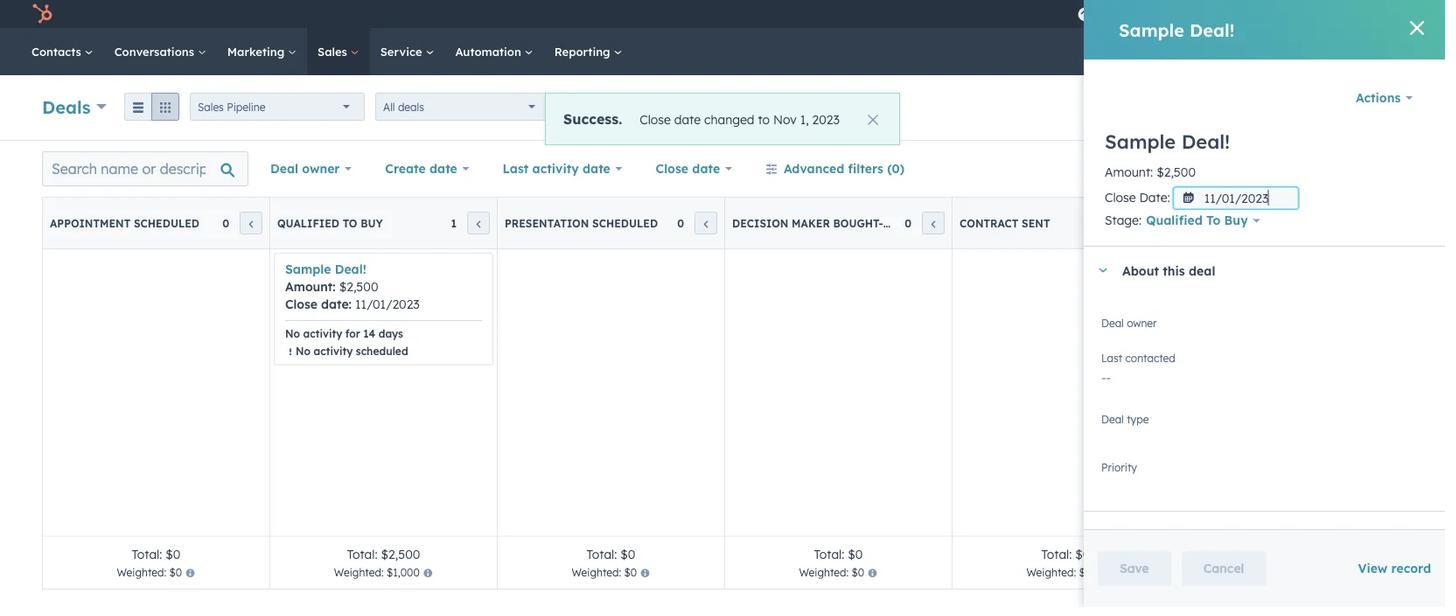 Task type: describe. For each thing, give the bounding box(es) containing it.
1 vertical spatial sample
[[1105, 130, 1176, 154]]

activity inside dropdown button
[[1169, 528, 1215, 543]]

last contacted
[[1102, 352, 1176, 365]]

deals
[[398, 100, 424, 113]]

marketing
[[227, 44, 288, 59]]

14
[[363, 327, 376, 340]]

Search HubSpot search field
[[1200, 37, 1414, 67]]

deal type
[[1102, 413, 1149, 426]]

1
[[451, 217, 457, 230]]

advanced filters (0) button
[[754, 151, 916, 186]]

deals
[[42, 96, 91, 118]]

weighted: for presentation
[[572, 566, 622, 579]]

decision
[[732, 217, 789, 230]]

all
[[383, 100, 395, 113]]

no for no activity scheduled
[[296, 344, 311, 357]]

menu containing self made
[[1076, 0, 1425, 28]]

to
[[1207, 213, 1221, 228]]

weighted: $1,000
[[334, 566, 420, 579]]

for
[[346, 327, 360, 340]]

automation
[[455, 44, 525, 59]]

total: for decision
[[814, 547, 845, 562]]

priority
[[1102, 461, 1138, 474]]

contacted
[[1126, 352, 1176, 365]]

select an option
[[1102, 467, 1195, 483]]

deal owner inside popup button
[[270, 161, 340, 176]]

close date
[[656, 161, 720, 176]]

sample inside sample deal! amount : $2,500 close date : 11/01/2023
[[285, 262, 331, 277]]

reporting
[[555, 44, 614, 59]]

1 horizontal spatial $2,500
[[381, 547, 420, 562]]

qualified to buy
[[277, 217, 383, 230]]

date for close date changed to nov 1, 2023
[[674, 112, 701, 127]]

view record
[[1359, 561, 1432, 576]]

self
[[1343, 7, 1363, 21]]

to inside success. alert
[[758, 112, 770, 127]]

date inside sample deal! amount : $2,500 close date : 11/01/2023
[[321, 297, 349, 312]]

appointment scheduled
[[50, 217, 200, 230]]

0 for decision maker bought-in
[[905, 217, 912, 230]]

cancel
[[1204, 561, 1245, 576]]

advanced
[[784, 161, 845, 176]]

closed won
[[1188, 217, 1261, 230]]

deals banner
[[42, 88, 1404, 123]]

board actions
[[1154, 161, 1238, 176]]

success. alert
[[545, 93, 900, 145]]

11/01/2023
[[355, 297, 420, 312]]

board
[[1154, 161, 1190, 176]]

about this deal button
[[1084, 247, 1428, 294]]

pinned activity button
[[1084, 512, 1428, 559]]

2 horizontal spatial amount
[[1195, 279, 1243, 294]]

weighted: for decision
[[799, 566, 849, 579]]

cancel button
[[1182, 551, 1267, 586]]

0 vertical spatial :
[[1151, 165, 1154, 180]]

deal left type
[[1102, 413, 1124, 426]]

(0)
[[888, 161, 905, 176]]

group inside deals banner
[[124, 93, 179, 121]]

sales for sales
[[318, 44, 351, 59]]

deal up last contacted
[[1102, 317, 1124, 330]]

sales for sales pipeline
[[198, 100, 224, 113]]

hubspot link
[[21, 4, 66, 25]]

close image inside success. alert
[[868, 115, 879, 125]]

1 horizontal spatial amount
[[1105, 165, 1151, 180]]

filters
[[848, 161, 884, 176]]

last for last contacted
[[1102, 352, 1123, 365]]

ruby anderson image
[[1324, 6, 1340, 22]]

total: $0 for appointment
[[132, 547, 181, 562]]

close date button
[[645, 151, 744, 186]]

create deal
[[1332, 101, 1389, 114]]

create date button
[[374, 151, 481, 186]]

activity for scheduled
[[314, 344, 353, 357]]

qualified to buy button
[[1142, 209, 1272, 232]]

$2,500 inside sample deal! amount : $2,500 close date : 11/01/2023
[[339, 279, 378, 294]]

actions
[[1356, 90, 1401, 105]]

contract
[[960, 217, 1019, 230]]

weighted: $0 for appointment
[[117, 566, 182, 579]]

0 vertical spatial sample deal!
[[1119, 19, 1235, 41]]

total: won (
[[1257, 547, 1291, 579]]

in
[[884, 217, 898, 230]]

no activity scheduled
[[296, 344, 408, 357]]

date for close date
[[692, 161, 720, 176]]

1 vertical spatial sample deal!
[[1105, 130, 1230, 154]]

search button
[[1400, 37, 1430, 67]]

close for close date changed to nov 1, 2023
[[640, 112, 671, 127]]

total: $0 for decision
[[814, 547, 863, 562]]

pinned activity
[[1123, 528, 1215, 543]]

view
[[1359, 561, 1388, 576]]

self made button
[[1313, 0, 1423, 28]]

option
[[1158, 467, 1195, 483]]

service
[[380, 44, 426, 59]]

pipeline
[[227, 100, 266, 113]]

closed
[[1188, 217, 1231, 230]]

contacts link
[[21, 28, 104, 75]]

create for create deal
[[1332, 101, 1365, 114]]

no owner
[[1102, 323, 1157, 338]]

sent
[[1022, 217, 1051, 230]]

service link
[[370, 28, 445, 75]]

no left for
[[285, 327, 300, 340]]

marketplaces image
[[1192, 8, 1207, 24]]

contacts
[[32, 44, 85, 59]]

1 vertical spatial to
[[343, 217, 357, 230]]

select
[[1102, 467, 1137, 483]]

notifications button
[[1280, 0, 1310, 28]]

0 for appointment scheduled
[[222, 217, 229, 230]]

conversations
[[114, 44, 198, 59]]

days
[[379, 327, 403, 340]]

about this deal
[[1123, 263, 1216, 278]]

qualified for qualified to buy
[[1147, 213, 1203, 228]]

activity for date
[[533, 161, 579, 176]]

Search name or description search field
[[42, 151, 249, 186]]

last activity date
[[503, 161, 611, 176]]

sales pipeline button
[[190, 93, 365, 121]]

date inside popup button
[[583, 161, 611, 176]]

an
[[1140, 467, 1155, 483]]

notifications image
[[1287, 8, 1303, 24]]

stage:
[[1105, 213, 1142, 228]]

nov
[[774, 112, 797, 127]]

total: for contract
[[1042, 547, 1072, 562]]

total: $0 for contract
[[1042, 547, 1091, 562]]

last activity date button
[[491, 151, 634, 186]]



Task type: vqa. For each thing, say whether or not it's contained in the screenshot.
the deal to the left
yes



Task type: locate. For each thing, give the bounding box(es) containing it.
3 0 from the left
[[905, 217, 912, 230]]

create inside popup button
[[385, 161, 426, 176]]

$2,500
[[1157, 165, 1196, 180], [339, 279, 378, 294], [381, 547, 420, 562]]

last down no owner
[[1102, 352, 1123, 365]]

2 total: from the left
[[347, 547, 378, 562]]

1 vertical spatial deal
[[1189, 263, 1216, 278]]

deal inside button
[[1368, 101, 1389, 114]]

contract sent
[[960, 217, 1051, 230]]

sample left the marketplaces icon
[[1119, 19, 1185, 41]]

activity left for
[[303, 327, 342, 340]]

1 0 from the left
[[222, 217, 229, 230]]

0 for contract sent
[[1133, 217, 1139, 230]]

create deal button
[[1317, 94, 1404, 122]]

deal owner up qualified to buy
[[270, 161, 340, 176]]

made
[[1366, 7, 1397, 21]]

to left buy
[[343, 217, 357, 230]]

marketplaces button
[[1181, 0, 1218, 28]]

close for close date
[[656, 161, 689, 176]]

type
[[1127, 413, 1149, 426]]

date left changed
[[674, 112, 701, 127]]

menu
[[1076, 0, 1425, 28]]

maker
[[792, 217, 830, 230]]

4 total: $0 from the left
[[1042, 547, 1091, 562]]

help button
[[1221, 0, 1251, 28]]

0 horizontal spatial deal owner
[[270, 161, 340, 176]]

last inside popup button
[[503, 161, 529, 176]]

6 total: from the left
[[1257, 547, 1287, 562]]

deal link
[[1195, 262, 1223, 277]]

1 horizontal spatial to
[[758, 112, 770, 127]]

qualified down 'date:'
[[1147, 213, 1203, 228]]

close image right 2023
[[868, 115, 879, 125]]

1 horizontal spatial close image
[[1411, 21, 1425, 35]]

sales left service
[[318, 44, 351, 59]]

sample deal!
[[1119, 19, 1235, 41], [1105, 130, 1230, 154]]

1 vertical spatial :
[[333, 279, 336, 294]]

record
[[1392, 561, 1432, 576]]

total: $0 for presentation
[[587, 547, 636, 562]]

create date
[[385, 161, 458, 176]]

create inside button
[[1332, 101, 1365, 114]]

0 for presentation scheduled
[[677, 217, 684, 230]]

1 vertical spatial deal!
[[1182, 130, 1230, 154]]

hubspot image
[[32, 4, 53, 25]]

2 vertical spatial :
[[349, 297, 352, 312]]

close inside 'close date' popup button
[[656, 161, 689, 176]]

MM/DD/YYYY text field
[[1174, 187, 1299, 209]]

deal inside dropdown button
[[1189, 263, 1216, 278]]

sales left the 'pipeline'
[[198, 100, 224, 113]]

reporting link
[[544, 28, 633, 75]]

0 vertical spatial deal
[[1368, 101, 1389, 114]]

scheduled for presentation scheduled
[[593, 217, 658, 230]]

1 horizontal spatial scheduled
[[356, 344, 408, 357]]

deals button
[[42, 94, 107, 119]]

close down success. alert
[[656, 161, 689, 176]]

sales link
[[307, 28, 370, 75]]

2 vertical spatial sample
[[285, 262, 331, 277]]

1 weighted: from the left
[[117, 566, 166, 579]]

: up 'date:'
[[1151, 165, 1154, 180]]

no
[[1102, 323, 1119, 338], [285, 327, 300, 340], [296, 344, 311, 357]]

$1,000
[[387, 566, 420, 579]]

amount down sample deal! link
[[285, 279, 333, 294]]

scheduled down search name or description search box
[[134, 217, 200, 230]]

marketing link
[[217, 28, 307, 75]]

save
[[1120, 561, 1150, 576]]

0 horizontal spatial last
[[503, 161, 529, 176]]

date for create date
[[430, 161, 458, 176]]

deal down sales pipeline popup button
[[270, 161, 298, 176]]

0 horizontal spatial amount
[[285, 279, 333, 294]]

1 horizontal spatial create
[[1332, 101, 1365, 114]]

0 horizontal spatial scheduled
[[134, 217, 200, 230]]

deal! down qualified to buy
[[335, 262, 366, 277]]

1 total: $0 from the left
[[132, 547, 181, 562]]

scheduled for appointment scheduled
[[134, 217, 200, 230]]

to left nov
[[758, 112, 770, 127]]

total: for qualified
[[347, 547, 378, 562]]

close up close date
[[640, 112, 671, 127]]

0 horizontal spatial qualified
[[277, 217, 340, 230]]

select an option button
[[1102, 458, 1428, 487]]

date inside success. alert
[[674, 112, 701, 127]]

last up presentation
[[503, 161, 529, 176]]

1 vertical spatial deal owner
[[1102, 317, 1157, 330]]

2023
[[813, 112, 840, 127]]

0 horizontal spatial sales
[[198, 100, 224, 113]]

weighted: for appointment
[[117, 566, 166, 579]]

0 vertical spatial last
[[503, 161, 529, 176]]

last
[[503, 161, 529, 176], [1102, 352, 1123, 365]]

deal inside deal amount
[[1195, 262, 1223, 277]]

(
[[1283, 566, 1286, 579]]

0 vertical spatial create
[[1332, 101, 1365, 114]]

won
[[1234, 217, 1261, 230]]

0 vertical spatial close image
[[1411, 21, 1425, 35]]

scheduled right presentation
[[593, 217, 658, 230]]

sales inside popup button
[[198, 100, 224, 113]]

view record link
[[1359, 561, 1432, 576]]

settings image
[[1258, 7, 1273, 23]]

sample deal! link
[[285, 262, 366, 277]]

1 horizontal spatial sales
[[318, 44, 351, 59]]

close down sample deal! link
[[285, 297, 318, 312]]

changed
[[704, 112, 755, 127]]

close for close date:
[[1105, 190, 1136, 205]]

1 weighted: $0 from the left
[[117, 566, 182, 579]]

calling icon image
[[1155, 7, 1171, 23]]

actions
[[1194, 161, 1238, 176]]

1,
[[801, 112, 809, 127]]

deal
[[270, 161, 298, 176], [1195, 262, 1223, 277], [1102, 317, 1124, 330], [1102, 413, 1124, 426]]

4 weighted: from the left
[[799, 566, 849, 579]]

3 weighted: from the left
[[572, 566, 622, 579]]

sales inside 'link'
[[318, 44, 351, 59]]

close up stage:
[[1105, 190, 1136, 205]]

0 vertical spatial deal!
[[1190, 19, 1235, 41]]

weighted:
[[117, 566, 166, 579], [334, 566, 384, 579], [572, 566, 622, 579], [799, 566, 849, 579], [1027, 566, 1077, 579]]

actions button
[[1345, 81, 1425, 116]]

3 total: $0 from the left
[[814, 547, 863, 562]]

close inside success. alert
[[640, 112, 671, 127]]

conversations link
[[104, 28, 217, 75]]

0 vertical spatial deal owner
[[270, 161, 340, 176]]

sample up amount : $2,500
[[1105, 130, 1176, 154]]

2 weighted: $0 from the left
[[572, 566, 637, 579]]

no inside no owner popup button
[[1102, 323, 1119, 338]]

deal! up actions
[[1182, 130, 1230, 154]]

advanced filters (0)
[[784, 161, 905, 176]]

activity down no activity for 14 days
[[314, 344, 353, 357]]

weighted: $0 for contract
[[1027, 566, 1092, 579]]

scheduled down 'days' on the left of the page
[[356, 344, 408, 357]]

presentation
[[505, 217, 589, 230]]

0 vertical spatial sales
[[318, 44, 351, 59]]

buy
[[361, 217, 383, 230]]

sales
[[318, 44, 351, 59], [198, 100, 224, 113]]

weighted: for contract
[[1027, 566, 1077, 579]]

0 horizontal spatial create
[[385, 161, 426, 176]]

0 vertical spatial sample
[[1119, 19, 1185, 41]]

appointment
[[50, 217, 131, 230]]

no for no owner
[[1102, 323, 1119, 338]]

create down search hubspot search box
[[1332, 101, 1365, 114]]

owner for no owner popup button
[[1122, 323, 1157, 338]]

total: for presentation
[[587, 547, 617, 562]]

activity up cancel
[[1169, 528, 1215, 543]]

qualified up sample deal! link
[[277, 217, 340, 230]]

$2,500 up '11/01/2023'
[[339, 279, 378, 294]]

: down sample deal! link
[[333, 279, 336, 294]]

about
[[1123, 263, 1160, 278]]

amount up close date:
[[1105, 165, 1151, 180]]

close image
[[1411, 21, 1425, 35], [868, 115, 879, 125]]

automation link
[[445, 28, 544, 75]]

0 vertical spatial to
[[758, 112, 770, 127]]

5 total: from the left
[[1042, 547, 1072, 562]]

0 horizontal spatial close image
[[868, 115, 879, 125]]

1 total: from the left
[[132, 547, 162, 562]]

amount down deal link
[[1195, 279, 1243, 294]]

total: $2,500
[[347, 547, 420, 562]]

deal owner up last contacted
[[1102, 317, 1157, 330]]

sample deal! amount : $2,500 close date : 11/01/2023
[[285, 262, 420, 312]]

1 vertical spatial $2,500
[[339, 279, 378, 294]]

close image up search icon
[[1411, 21, 1425, 35]]

1 vertical spatial last
[[1102, 352, 1123, 365]]

0
[[222, 217, 229, 230], [677, 217, 684, 230], [905, 217, 912, 230], [1133, 217, 1139, 230]]

no up last contacted
[[1102, 323, 1119, 338]]

this
[[1163, 263, 1186, 278]]

2 horizontal spatial scheduled
[[593, 217, 658, 230]]

2 vertical spatial deal!
[[335, 262, 366, 277]]

deal inside popup button
[[270, 161, 298, 176]]

group
[[124, 93, 179, 121]]

4 weighted: $0 from the left
[[1027, 566, 1092, 579]]

5 weighted: from the left
[[1027, 566, 1077, 579]]

deal
[[1368, 101, 1389, 114], [1189, 263, 1216, 278]]

4 total: from the left
[[814, 547, 845, 562]]

0 vertical spatial $2,500
[[1157, 165, 1196, 180]]

weighted: $0
[[117, 566, 182, 579], [572, 566, 637, 579], [799, 566, 865, 579], [1027, 566, 1092, 579]]

amount
[[1105, 165, 1151, 180], [285, 279, 333, 294], [1195, 279, 1243, 294]]

qualified inside popup button
[[1147, 213, 1203, 228]]

0 horizontal spatial :
[[333, 279, 336, 294]]

create for create date
[[385, 161, 426, 176]]

calling icon button
[[1148, 2, 1178, 26]]

date up 1
[[430, 161, 458, 176]]

deal right this
[[1195, 262, 1223, 277]]

0 horizontal spatial to
[[343, 217, 357, 230]]

activity for for
[[303, 327, 342, 340]]

0 horizontal spatial $2,500
[[339, 279, 378, 294]]

weighted: for qualified
[[334, 566, 384, 579]]

last for last activity date
[[503, 161, 529, 176]]

owner for deal owner popup button
[[302, 161, 340, 176]]

activity inside popup button
[[533, 161, 579, 176]]

1 vertical spatial sales
[[198, 100, 224, 113]]

deal owner button
[[259, 151, 363, 186]]

owner
[[302, 161, 340, 176], [1127, 317, 1157, 330], [1122, 323, 1157, 338]]

2 horizontal spatial $2,500
[[1157, 165, 1196, 180]]

create down all deals
[[385, 161, 426, 176]]

date down success. alert
[[692, 161, 720, 176]]

4 0 from the left
[[1133, 217, 1139, 230]]

1 horizontal spatial qualified
[[1147, 213, 1203, 228]]

1 horizontal spatial deal owner
[[1102, 317, 1157, 330]]

: up for
[[349, 297, 352, 312]]

upgrade image
[[1078, 7, 1094, 23]]

3 weighted: $0 from the left
[[799, 566, 865, 579]]

bought-
[[834, 217, 884, 230]]

qualified to buy
[[1147, 213, 1248, 228]]

1 vertical spatial create
[[385, 161, 426, 176]]

weighted: $0 for decision
[[799, 566, 865, 579]]

$2,500 up the $1,000
[[381, 547, 420, 562]]

total: for appointment
[[132, 547, 162, 562]]

activity
[[533, 161, 579, 176], [303, 327, 342, 340], [314, 344, 353, 357], [1169, 528, 1215, 543]]

date down success. on the left top of page
[[583, 161, 611, 176]]

total:
[[132, 547, 162, 562], [347, 547, 378, 562], [587, 547, 617, 562], [814, 547, 845, 562], [1042, 547, 1072, 562], [1257, 547, 1287, 562]]

amount inside sample deal! amount : $2,500 close date : 11/01/2023
[[285, 279, 333, 294]]

upgrade
[[1097, 8, 1144, 22]]

2 0 from the left
[[677, 217, 684, 230]]

success.
[[564, 110, 622, 127]]

date up no activity for 14 days
[[321, 297, 349, 312]]

2 total: $0 from the left
[[587, 547, 636, 562]]

Last contacted text field
[[1102, 362, 1428, 390]]

no down no activity for 14 days
[[296, 344, 311, 357]]

0 horizontal spatial deal
[[1189, 263, 1216, 278]]

help image
[[1228, 8, 1244, 24]]

3 total: from the left
[[587, 547, 617, 562]]

weighted: $0 for presentation
[[572, 566, 637, 579]]

close inside sample deal! amount : $2,500 close date : 11/01/2023
[[285, 297, 318, 312]]

deal! right calling icon
[[1190, 19, 1235, 41]]

qualified for qualified to buy
[[277, 217, 340, 230]]

activity up presentation
[[533, 161, 579, 176]]

settings link
[[1255, 5, 1277, 23]]

self made
[[1343, 7, 1397, 21]]

1 horizontal spatial deal
[[1368, 101, 1389, 114]]

amount : $2,500
[[1105, 165, 1196, 180]]

search image
[[1409, 46, 1421, 58]]

caret image
[[1098, 268, 1109, 273]]

deal! inside sample deal! amount : $2,500 close date : 11/01/2023
[[335, 262, 366, 277]]

deal amount
[[1195, 262, 1243, 294]]

close date:
[[1105, 190, 1171, 205]]

presentation scheduled
[[505, 217, 658, 230]]

1 horizontal spatial last
[[1102, 352, 1123, 365]]

board actions button
[[1132, 151, 1270, 186]]

close date changed to nov 1, 2023
[[640, 112, 840, 127]]

all deals button
[[375, 93, 551, 121]]

2 horizontal spatial :
[[1151, 165, 1154, 180]]

to
[[758, 112, 770, 127], [343, 217, 357, 230]]

2 weighted: from the left
[[334, 566, 384, 579]]

$2,500 up 'date:'
[[1157, 165, 1196, 180]]

total: inside total: won (
[[1257, 547, 1287, 562]]

sample down qualified to buy
[[285, 262, 331, 277]]

no activity for 14 days
[[285, 327, 403, 340]]

1 horizontal spatial :
[[349, 297, 352, 312]]

decision maker bought-in
[[732, 217, 898, 230]]

2 vertical spatial $2,500
[[381, 547, 420, 562]]

1 vertical spatial close image
[[868, 115, 879, 125]]



